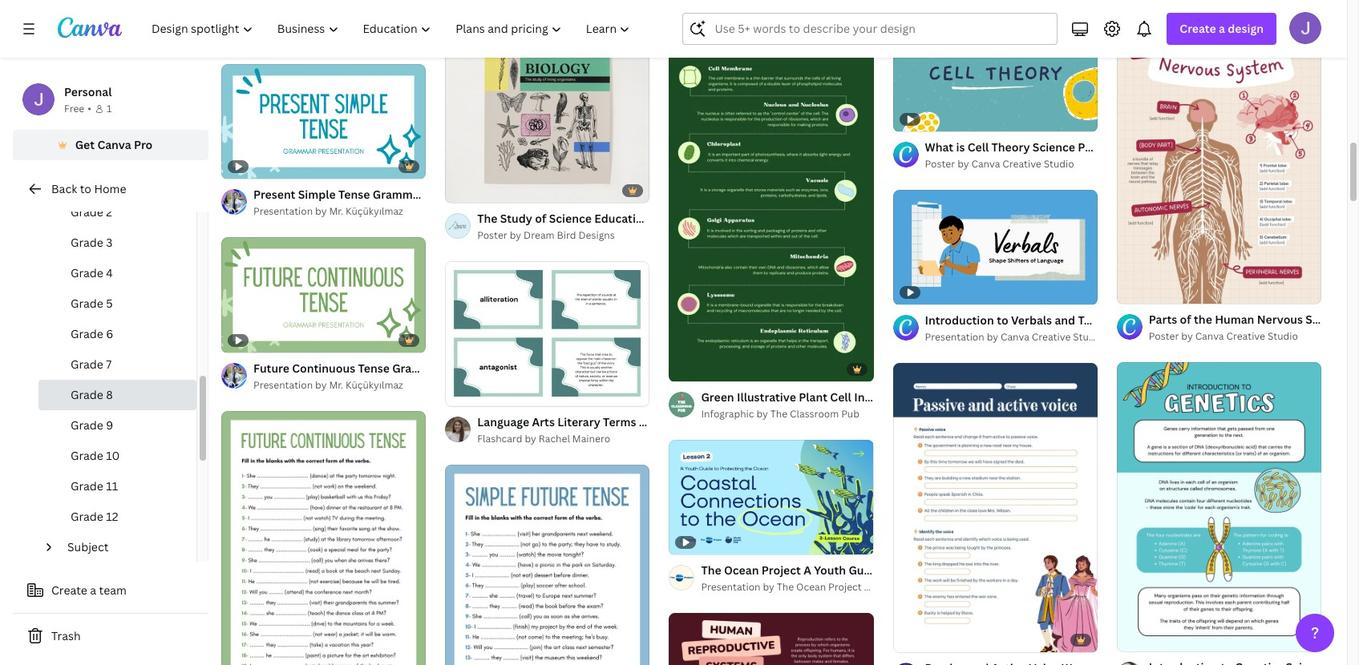 Task type: locate. For each thing, give the bounding box(es) containing it.
grade for grade 7
[[71, 357, 103, 372]]

0 vertical spatial infographic
[[854, 390, 917, 405]]

1 presentation by mr. küçükyılmaz from the top
[[253, 205, 403, 218]]

dream
[[524, 228, 555, 242]]

3
[[106, 235, 113, 250]]

grade 11 link
[[39, 472, 197, 502]]

0 horizontal spatial ocean
[[797, 581, 826, 595]]

mr.
[[329, 205, 343, 218], [329, 379, 343, 392]]

by inside flashcard by rachel mainero link
[[525, 432, 536, 446]]

get canva pro
[[75, 137, 153, 152]]

1 horizontal spatial poster by canva creative studio
[[1149, 330, 1298, 343]]

grade inside grade 12 link
[[71, 509, 103, 525]]

2
[[106, 205, 112, 220], [1146, 285, 1151, 297]]

presentation by mr. küçükyılmaz for 2nd presentation by mr. küçükyılmaz link from the top
[[253, 379, 403, 392]]

creative for topmost poster by canva creative studio link
[[1003, 157, 1042, 171]]

infographic up pub
[[854, 390, 917, 405]]

creative
[[1003, 157, 1042, 171], [1227, 330, 1266, 343], [1032, 331, 1071, 344]]

grade 4
[[71, 266, 113, 281]]

grade down grade 4
[[71, 296, 103, 311]]

day
[[932, 581, 950, 595]]

sarahlynnscience
[[329, 31, 414, 45]]

1 vertical spatial create
[[51, 583, 87, 598]]

grade 2 link
[[39, 197, 197, 228]]

1 vertical spatial poster by canva creative studio
[[1149, 330, 1298, 343]]

grade left 12
[[71, 509, 103, 525]]

of for poster by dream bird designs
[[463, 183, 472, 195]]

by inside presentation by sarahlynnscience link
[[315, 31, 327, 45]]

3 grade from the top
[[71, 266, 103, 281]]

0 vertical spatial presentation by mr. küçükyılmaz link
[[253, 204, 426, 220]]

0 vertical spatial create
[[1180, 21, 1217, 36]]

0 vertical spatial mr.
[[329, 205, 343, 218]]

a for team
[[90, 583, 96, 598]]

create left team
[[51, 583, 87, 598]]

create inside create a team "button"
[[51, 583, 87, 598]]

by for poster by dream bird designs "link"
[[510, 228, 521, 242]]

1 horizontal spatial 2
[[1146, 285, 1151, 297]]

1 vertical spatial presentation by mr. küçükyılmaz link
[[253, 378, 426, 394]]

8 grade from the top
[[71, 418, 103, 433]]

infographic by the classroom pub link
[[701, 406, 874, 422]]

1 of 2
[[1128, 285, 1151, 297]]

grade left the 9
[[71, 418, 103, 433]]

grade left 8
[[71, 387, 103, 403]]

grade 3
[[71, 235, 113, 250]]

1 horizontal spatial 5
[[474, 183, 480, 195]]

create inside create a design dropdown button
[[1180, 21, 1217, 36]]

poster by dream bird designs
[[477, 228, 615, 242]]

green
[[701, 390, 734, 405]]

4 grade from the top
[[71, 296, 103, 311]]

language arts literary terms flashcard in light green minimalist style image
[[445, 261, 650, 406]]

0 vertical spatial poster
[[925, 157, 955, 171]]

12
[[106, 509, 118, 525]]

0 horizontal spatial poster
[[477, 228, 508, 242]]

grade inside "grade 9" link
[[71, 418, 103, 433]]

a left team
[[90, 583, 96, 598]]

grade for grade 3
[[71, 235, 103, 250]]

presentation for presentation by the ocean project | world ocean day link
[[701, 581, 761, 595]]

a inside "button"
[[90, 583, 96, 598]]

ocean
[[797, 581, 826, 595], [900, 581, 929, 595]]

grade
[[71, 205, 103, 220], [71, 235, 103, 250], [71, 266, 103, 281], [71, 296, 103, 311], [71, 326, 103, 342], [71, 357, 103, 372], [71, 387, 103, 403], [71, 418, 103, 433], [71, 448, 103, 464], [71, 479, 103, 494], [71, 509, 103, 525]]

1 vertical spatial 2
[[1146, 285, 1151, 297]]

creative inside "link"
[[1032, 331, 1071, 344]]

create for create a design
[[1180, 21, 1217, 36]]

green illustrative plant cell infographic link
[[701, 389, 917, 406]]

1 grade from the top
[[71, 205, 103, 220]]

by for flashcard by rachel mainero link on the bottom left of page
[[525, 432, 536, 446]]

presentation by mr. küçükyılmaz
[[253, 205, 403, 218], [253, 379, 403, 392]]

7 grade from the top
[[71, 387, 103, 403]]

16
[[474, 387, 485, 399]]

the up functions of the human reproductive systems science poster in maroon light pink flat graphic style image
[[777, 581, 794, 595]]

1 horizontal spatial create
[[1180, 21, 1217, 36]]

presentation by sarahlynnscience link
[[253, 30, 426, 46]]

presentation by sarahlynnscience
[[253, 31, 414, 45]]

1 vertical spatial of
[[1135, 285, 1144, 297]]

poster
[[925, 157, 955, 171], [477, 228, 508, 242], [1149, 330, 1179, 343]]

1 inside 1 of 16 link
[[457, 387, 461, 399]]

cell
[[830, 390, 852, 405]]

2 küçükyılmaz from the top
[[346, 379, 403, 392]]

by for poster by canva creative studio link to the bottom
[[1182, 330, 1193, 343]]

6 grade from the top
[[71, 357, 103, 372]]

grade 12
[[71, 509, 118, 525]]

create left design
[[1180, 21, 1217, 36]]

grade left 10
[[71, 448, 103, 464]]

ocean left day
[[900, 581, 929, 595]]

grade left 4
[[71, 266, 103, 281]]

1 inside 1 of 5 link
[[457, 183, 461, 195]]

grade 7 link
[[39, 350, 197, 380]]

presentation by canva creative studio
[[925, 331, 1104, 344]]

grade inside grade 3 "link"
[[71, 235, 103, 250]]

presentation by canva creative studio link
[[925, 330, 1104, 346]]

1 horizontal spatial poster by canva creative studio link
[[1149, 329, 1322, 345]]

2 presentation by mr. küçükyılmaz from the top
[[253, 379, 403, 392]]

by for topmost poster by canva creative studio link
[[958, 157, 969, 171]]

grade 4 link
[[39, 258, 197, 289]]

küçükyılmaz
[[346, 205, 403, 218], [346, 379, 403, 392]]

11 grade from the top
[[71, 509, 103, 525]]

presentation inside "link"
[[925, 331, 985, 344]]

ocean left "project" at the bottom of page
[[797, 581, 826, 595]]

grade down to
[[71, 205, 103, 220]]

grade 8
[[71, 387, 113, 403]]

9 grade from the top
[[71, 448, 103, 464]]

0 horizontal spatial create
[[51, 583, 87, 598]]

1 inside 1 of 2 link
[[1128, 285, 1133, 297]]

0 horizontal spatial poster by canva creative studio link
[[925, 156, 1098, 172]]

0 vertical spatial poster by canva creative studio link
[[925, 156, 1098, 172]]

11
[[106, 479, 118, 494]]

2 grade from the top
[[71, 235, 103, 250]]

0 vertical spatial a
[[1219, 21, 1226, 36]]

0 vertical spatial of
[[463, 183, 472, 195]]

1 vertical spatial presentation by mr. küçükyılmaz
[[253, 379, 403, 392]]

free
[[64, 102, 84, 116]]

by inside presentation by canva creative studio "link"
[[987, 331, 999, 344]]

of
[[463, 183, 472, 195], [1135, 285, 1144, 297], [463, 387, 472, 399]]

0 horizontal spatial 2
[[106, 205, 112, 220]]

grade 7
[[71, 357, 112, 372]]

grade 6 link
[[39, 319, 197, 350]]

grade inside grade 4 link
[[71, 266, 103, 281]]

introduction to genetics science poster in blue yellow flat graphic style image
[[1117, 363, 1322, 652]]

1 vertical spatial mr.
[[329, 379, 343, 392]]

poster by canva creative studio link
[[925, 156, 1098, 172], [1149, 329, 1322, 345]]

grade left 3
[[71, 235, 103, 250]]

1 vertical spatial küçükyılmaz
[[346, 379, 403, 392]]

grade for grade 12
[[71, 509, 103, 525]]

classroom
[[790, 407, 839, 421]]

trash
[[51, 629, 81, 644]]

0 horizontal spatial poster by canva creative studio
[[925, 157, 1075, 171]]

10
[[106, 448, 120, 464]]

grade inside "grade 10" link
[[71, 448, 103, 464]]

the down 'illustrative' on the right bottom of the page
[[771, 407, 788, 421]]

free •
[[64, 102, 91, 116]]

2 vertical spatial of
[[463, 387, 472, 399]]

create
[[1180, 21, 1217, 36], [51, 583, 87, 598]]

presentation by the ocean project | world ocean day link
[[701, 580, 950, 596]]

the
[[771, 407, 788, 421], [777, 581, 794, 595]]

presentation by the ocean project | world ocean day
[[701, 581, 950, 595]]

creative for presentation by canva creative studio "link"
[[1032, 331, 1071, 344]]

10 grade from the top
[[71, 479, 103, 494]]

1 vertical spatial a
[[90, 583, 96, 598]]

grade inside grade 11 link
[[71, 479, 103, 494]]

parts of the human nervous system science poster in pastel pink rose pink flat graphic style image
[[1117, 15, 1322, 304]]

mr. for 2nd presentation by mr. küçükyılmaz link from the top
[[329, 379, 343, 392]]

canva inside button
[[97, 137, 131, 152]]

grade left 7
[[71, 357, 103, 372]]

by inside the green illustrative plant cell infographic infographic by the classroom pub
[[757, 407, 768, 421]]

1 ocean from the left
[[797, 581, 826, 595]]

grade for grade 11
[[71, 479, 103, 494]]

1 vertical spatial 5
[[106, 296, 113, 311]]

0 horizontal spatial 5
[[106, 296, 113, 311]]

0 vertical spatial the
[[771, 407, 788, 421]]

presentation
[[253, 31, 313, 45], [253, 205, 313, 218], [925, 331, 985, 344], [253, 379, 313, 392], [701, 581, 761, 595]]

5
[[474, 183, 480, 195], [106, 296, 113, 311]]

9
[[106, 418, 113, 433]]

world
[[870, 581, 897, 595]]

1 horizontal spatial a
[[1219, 21, 1226, 36]]

0 vertical spatial küçükyılmaz
[[346, 205, 403, 218]]

grade inside grade 6 link
[[71, 326, 103, 342]]

home
[[94, 181, 126, 197]]

0 vertical spatial presentation by mr. küçükyılmaz
[[253, 205, 403, 218]]

1 mr. from the top
[[329, 205, 343, 218]]

grade left 6
[[71, 326, 103, 342]]

poster by dream bird designs link
[[477, 227, 650, 243]]

by inside poster by dream bird designs "link"
[[510, 228, 521, 242]]

infographic
[[854, 390, 917, 405], [701, 407, 754, 421]]

infographic down green
[[701, 407, 754, 421]]

a inside dropdown button
[[1219, 21, 1226, 36]]

personal
[[64, 84, 112, 99]]

1 horizontal spatial ocean
[[900, 581, 929, 595]]

Search search field
[[715, 14, 1048, 44]]

canva
[[97, 137, 131, 152], [972, 157, 1001, 171], [1196, 330, 1224, 343], [1001, 331, 1030, 344]]

grade for grade 2
[[71, 205, 103, 220]]

2 vertical spatial poster
[[1149, 330, 1179, 343]]

1 horizontal spatial poster
[[925, 157, 955, 171]]

2 mr. from the top
[[329, 379, 343, 392]]

grade inside grade 2 link
[[71, 205, 103, 220]]

designs
[[579, 228, 615, 242]]

a
[[1219, 21, 1226, 36], [90, 583, 96, 598]]

0 horizontal spatial a
[[90, 583, 96, 598]]

1 vertical spatial poster by canva creative studio link
[[1149, 329, 1322, 345]]

None search field
[[683, 13, 1058, 45]]

1 vertical spatial poster
[[477, 228, 508, 242]]

1 of 16 link
[[445, 261, 650, 406]]

studio
[[1044, 157, 1075, 171], [1268, 330, 1298, 343], [1073, 331, 1104, 344]]

grade inside grade 5 link
[[71, 296, 103, 311]]

|
[[864, 581, 867, 595]]

5 grade from the top
[[71, 326, 103, 342]]

by inside presentation by the ocean project | world ocean day link
[[763, 581, 775, 595]]

a left design
[[1219, 21, 1226, 36]]

0 horizontal spatial infographic
[[701, 407, 754, 421]]

grade left 11
[[71, 479, 103, 494]]

0 vertical spatial 2
[[106, 205, 112, 220]]

presentation by mr. küçükyılmaz link
[[253, 204, 426, 220], [253, 378, 426, 394]]



Task type: describe. For each thing, give the bounding box(es) containing it.
the study of science education poster set in yellow green pink  blue vintage illustration style image
[[445, 0, 650, 203]]

1 for 1 of 16
[[457, 387, 461, 399]]

presentation for 2nd presentation by mr. küçükyılmaz link from the bottom
[[253, 205, 313, 218]]

1 of 5 link
[[445, 0, 650, 203]]

trash link
[[13, 621, 209, 653]]

1 of 2 link
[[1117, 15, 1322, 304]]

functions of the human reproductive systems science poster in maroon light pink flat graphic style image
[[669, 614, 874, 666]]

0 vertical spatial poster by canva creative studio
[[925, 157, 1075, 171]]

by for presentation by the ocean project | world ocean day link
[[763, 581, 775, 595]]

2 ocean from the left
[[900, 581, 929, 595]]

by for 2nd presentation by mr. küçükyılmaz link from the top
[[315, 379, 327, 392]]

grade 5
[[71, 296, 113, 311]]

by for presentation by canva creative studio "link"
[[987, 331, 999, 344]]

1 for 1 of 2
[[1128, 285, 1133, 297]]

2 presentation by mr. küçükyılmaz link from the top
[[253, 378, 426, 394]]

grade 10 link
[[39, 441, 197, 472]]

1 of 16
[[457, 387, 485, 399]]

a for design
[[1219, 21, 1226, 36]]

grade 11
[[71, 479, 118, 494]]

poster inside "link"
[[477, 228, 508, 242]]

grade for grade 9
[[71, 418, 103, 433]]

1 vertical spatial infographic
[[701, 407, 754, 421]]

pub
[[842, 407, 860, 421]]

grade for grade 5
[[71, 296, 103, 311]]

plant
[[799, 390, 828, 405]]

get canva pro button
[[13, 130, 209, 160]]

grade 3 link
[[39, 228, 197, 258]]

passive and active voice worksheet in blue and orange illustrative style image
[[893, 364, 1098, 653]]

4
[[106, 266, 113, 281]]

create for create a team
[[51, 583, 87, 598]]

flashcard
[[477, 432, 523, 446]]

6
[[106, 326, 113, 342]]

create a design
[[1180, 21, 1264, 36]]

subject button
[[61, 533, 187, 563]]

mainero
[[573, 432, 611, 446]]

grade 10
[[71, 448, 120, 464]]

create a team
[[51, 583, 127, 598]]

pro
[[134, 137, 153, 152]]

jacob simon image
[[1290, 12, 1322, 44]]

grade 9 link
[[39, 411, 197, 441]]

1 for 1
[[107, 102, 112, 116]]

green illustrative plant cell infographic infographic by the classroom pub
[[701, 390, 917, 421]]

presentation for 2nd presentation by mr. küçükyılmaz link from the top
[[253, 379, 313, 392]]

green illustrative plant cell infographic image
[[669, 0, 874, 382]]

design
[[1228, 21, 1264, 36]]

2 horizontal spatial poster
[[1149, 330, 1179, 343]]

back to home
[[51, 181, 126, 197]]

get
[[75, 137, 95, 152]]

the inside the green illustrative plant cell infographic infographic by the classroom pub
[[771, 407, 788, 421]]

grade for grade 4
[[71, 266, 103, 281]]

0 vertical spatial 5
[[474, 183, 480, 195]]

create a design button
[[1167, 13, 1277, 45]]

grade 9
[[71, 418, 113, 433]]

grade 2
[[71, 205, 112, 220]]

to
[[80, 181, 91, 197]]

creative for poster by canva creative studio link to the bottom
[[1227, 330, 1266, 343]]

presentation by mr. küçükyılmaz for 2nd presentation by mr. küçükyılmaz link from the bottom
[[253, 205, 403, 218]]

1 horizontal spatial infographic
[[854, 390, 917, 405]]

1 küçükyılmaz from the top
[[346, 205, 403, 218]]

grade for grade 6
[[71, 326, 103, 342]]

canva inside "link"
[[1001, 331, 1030, 344]]

1 presentation by mr. küçükyılmaz link from the top
[[253, 204, 426, 220]]

1 for 1 of 5
[[457, 183, 461, 195]]

top level navigation element
[[141, 13, 644, 45]]

team
[[99, 583, 127, 598]]

grade for grade 10
[[71, 448, 103, 464]]

grade 12 link
[[39, 502, 197, 533]]

8
[[106, 387, 113, 403]]

presentation for presentation by canva creative studio "link"
[[925, 331, 985, 344]]

back
[[51, 181, 77, 197]]

1 vertical spatial the
[[777, 581, 794, 595]]

grade for grade 8
[[71, 387, 103, 403]]

1 of 5
[[457, 183, 480, 195]]

project
[[829, 581, 862, 595]]

illustrative
[[737, 390, 796, 405]]

bird
[[557, 228, 576, 242]]

create a team button
[[13, 575, 209, 607]]

presentation for presentation by sarahlynnscience link
[[253, 31, 313, 45]]

subject
[[67, 540, 109, 555]]

flashcard by rachel mainero link
[[477, 431, 650, 447]]

studio inside "link"
[[1073, 331, 1104, 344]]

future continuous tense worksheet in green white basic style image
[[221, 412, 426, 666]]

of for flashcard by rachel mainero
[[463, 387, 472, 399]]

flashcard by rachel mainero
[[477, 432, 611, 446]]

by for 2nd presentation by mr. küçükyılmaz link from the bottom
[[315, 205, 327, 218]]

back to home link
[[13, 173, 209, 205]]

•
[[88, 102, 91, 116]]

7
[[106, 357, 112, 372]]

mr. for 2nd presentation by mr. küçükyılmaz link from the bottom
[[329, 205, 343, 218]]

grade 5 link
[[39, 289, 197, 319]]

by for presentation by sarahlynnscience link
[[315, 31, 327, 45]]

rachel
[[539, 432, 570, 446]]

grade 6
[[71, 326, 113, 342]]

simple future tense worksheet in blue white basic style image
[[445, 465, 650, 666]]



Task type: vqa. For each thing, say whether or not it's contained in the screenshot.
The Infographic By The Classroom Pub link
yes



